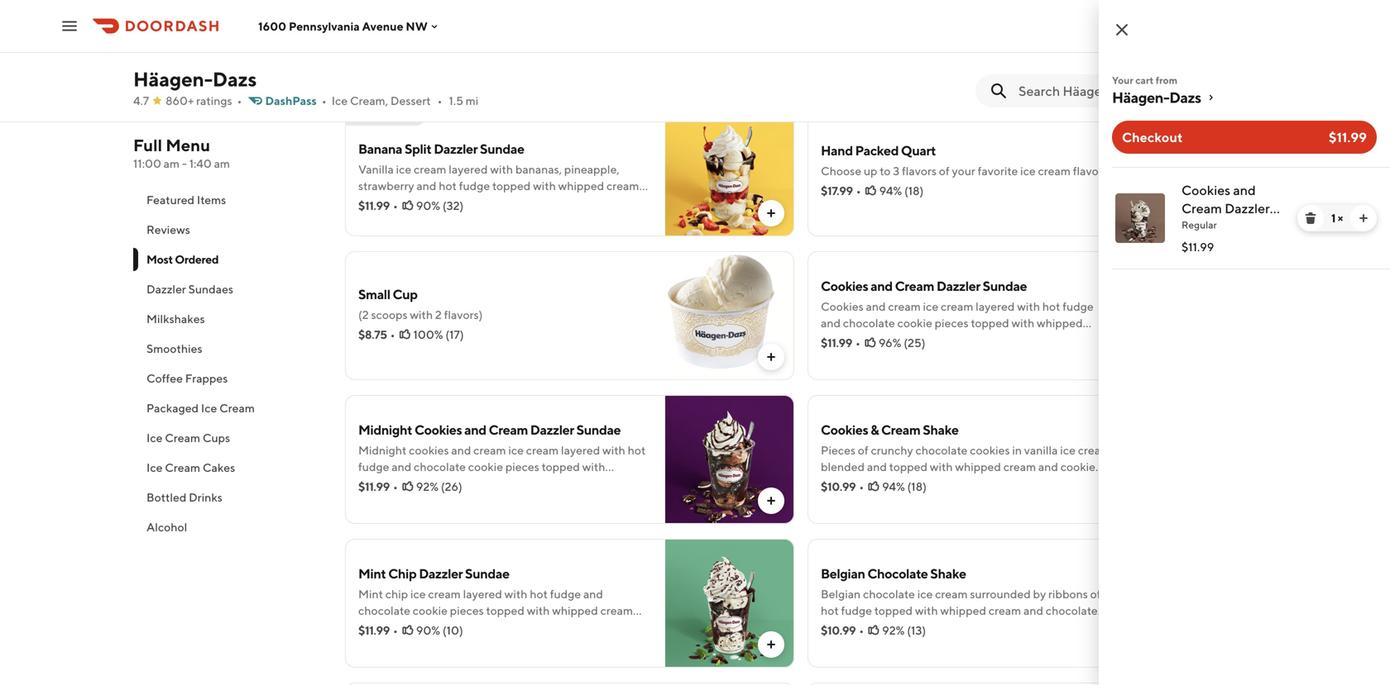 Task type: describe. For each thing, give the bounding box(es) containing it.
hot inside the mint chip dazzler sundae mint chip ice cream layered with hot fudge and chocolate cookie pieces topped with whipped cream and chocolate sprinkles. served with toppings.
[[530, 588, 548, 602]]

cookie inside midnight cookies and cream dazzler sundae midnight cookies and cream ice cream layered with hot fudge and chocolate cookie pieces topped with whipped cream and hot fudge. served with toppings.
[[468, 460, 503, 474]]

belgian chocolate shake belgian chocolate ice cream surrounded by ribbons of hot fudge topped with whipped cream and chocolate sprinkles. served with toppings.
[[821, 566, 1101, 635]]

banana split dazzler sundae vanilla ice cream layered with bananas, pineapple, strawberry and hot fudge topped with whipped cream and a cherry. served with toppings.
[[358, 141, 639, 209]]

ice inside the hand packed quart choose up to 3 flavors of your favorite ice cream flavors
[[1020, 164, 1036, 178]]

×
[[1338, 211, 1343, 225]]

flavors,
[[358, 35, 396, 49]]

11:00
[[133, 157, 161, 170]]

dazzler sundaes button
[[133, 275, 325, 304]]

bottled
[[146, 491, 186, 505]]

local
[[476, 68, 501, 82]]

of inside choose from a variety of our super premium ice cream flavors, personally hand packed into a pint or quart- sized container for your enjoyment. many flavors you cannot pick up at your local store.
[[475, 19, 485, 32]]

2 midnight from the top
[[358, 444, 407, 458]]

0 vertical spatial cookies and cream dazzler sundae image
[[1115, 194, 1165, 243]]

hand
[[821, 143, 853, 158]]

92% (13)
[[882, 624, 926, 638]]

sundae inside cookies and cream dazzler sundae
[[1182, 219, 1227, 235]]

reviews
[[146, 223, 190, 237]]

cup
[[393, 287, 418, 302]]

cookies inside midnight cookies and cream dazzler sundae midnight cookies and cream ice cream layered with hot fudge and chocolate cookie pieces topped with whipped cream and hot fudge. served with toppings.
[[409, 444, 449, 458]]

featured items
[[146, 193, 226, 207]]

alcohol
[[146, 521, 187, 535]]

served inside the cookies and cream dazzler sundae cookies and cream ice cream layered with hot fudge and chocolate cookie pieces topped with whipped cream and cookie crunch. served with toppings.
[[957, 333, 994, 347]]

(25)
[[904, 336, 925, 350]]

shake inside cookies & cream shake pieces of crunchy chocolate cookies in vanilla ice cream blended and topped with whipped cream and cookie crunch. served with toppings.
[[923, 422, 959, 438]]

served inside cookies & cream shake pieces of crunchy chocolate cookies in vanilla ice cream blended and topped with whipped cream and cookie crunch. served with toppings.
[[862, 477, 899, 491]]

pieces
[[821, 444, 856, 458]]

full
[[133, 136, 162, 155]]

smoothies
[[146, 342, 202, 356]]

container
[[388, 52, 438, 65]]

shake inside belgian chocolate shake belgian chocolate ice cream surrounded by ribbons of hot fudge topped with whipped cream and chocolate sprinkles. served with toppings.
[[930, 566, 966, 582]]

(2
[[358, 308, 369, 322]]

$10.99 • for cookies
[[821, 480, 864, 494]]

2 am from the left
[[214, 157, 230, 170]]

items
[[197, 193, 226, 207]]

most ordered
[[146, 253, 219, 266]]

$11.99 for 92% (26)
[[358, 480, 390, 494]]

served inside the mint chip dazzler sundae mint chip ice cream layered with hot fudge and chocolate cookie pieces topped with whipped cream and chocolate sprinkles. served with toppings.
[[486, 621, 523, 635]]

hand packed quart choose up to 3 flavors of your favorite ice cream flavors
[[821, 143, 1108, 178]]

häagen- inside 'link'
[[1112, 89, 1169, 106]]

92% for belgian chocolate shake
[[882, 624, 905, 638]]

$8.75
[[358, 328, 387, 342]]

topped inside the mint chip dazzler sundae mint chip ice cream layered with hot fudge and chocolate cookie pieces topped with whipped cream and chocolate sprinkles. served with toppings.
[[486, 604, 525, 618]]

pieces inside midnight cookies and cream dazzler sundae midnight cookies and cream ice cream layered with hot fudge and chocolate cookie pieces topped with whipped cream and hot fudge. served with toppings.
[[505, 460, 539, 474]]

to
[[880, 164, 891, 178]]

fudge inside the cookies and cream dazzler sundae cookies and cream ice cream layered with hot fudge and chocolate cookie pieces topped with whipped cream and cookie crunch. served with toppings.
[[1063, 300, 1094, 314]]

hot inside belgian chocolate shake belgian chocolate ice cream surrounded by ribbons of hot fudge topped with whipped cream and chocolate sprinkles. served with toppings.
[[821, 604, 839, 618]]

cream inside cookies and cream dazzler sundae
[[1182, 201, 1222, 216]]

$8.75 •
[[358, 328, 395, 342]]

whipped inside cookies & cream shake pieces of crunchy chocolate cookies in vanilla ice cream blended and topped with whipped cream and cookie crunch. served with toppings.
[[955, 460, 1001, 474]]

toppings. inside belgian chocolate shake belgian chocolate ice cream surrounded by ribbons of hot fudge topped with whipped cream and chocolate sprinkles. served with toppings.
[[937, 621, 986, 635]]

ice inside cookies & cream shake pieces of crunchy chocolate cookies in vanilla ice cream blended and topped with whipped cream and cookie crunch. served with toppings.
[[1060, 444, 1076, 458]]

crunch. inside the cookies and cream dazzler sundae cookies and cream ice cream layered with hot fudge and chocolate cookie pieces topped with whipped cream and cookie crunch. served with toppings.
[[915, 333, 954, 347]]

$11.99 for 90% (32)
[[358, 199, 390, 213]]

fudge.
[[484, 477, 518, 491]]

avenue
[[362, 19, 403, 33]]

92% (41)
[[877, 38, 921, 52]]

chip
[[388, 566, 417, 582]]

dazzler sundaes
[[146, 283, 233, 296]]

whipped inside the mint chip dazzler sundae mint chip ice cream layered with hot fudge and chocolate cookie pieces topped with whipped cream and chocolate sprinkles. served with toppings.
[[552, 604, 598, 618]]

coffee
[[146, 372, 183, 386]]

dazzler inside the mint chip dazzler sundae mint chip ice cream layered with hot fudge and chocolate cookie pieces topped with whipped cream and chocolate sprinkles. served with toppings.
[[419, 566, 463, 582]]

small cup image
[[665, 252, 794, 381]]

• right ratings
[[237, 94, 242, 108]]

whipped inside belgian chocolate shake belgian chocolate ice cream surrounded by ribbons of hot fudge topped with whipped cream and chocolate sprinkles. served with toppings.
[[940, 604, 986, 618]]

• right '$9.99'
[[854, 38, 859, 52]]

-
[[182, 157, 187, 170]]

ice for ice cream cakes
[[146, 461, 163, 475]]

1 vertical spatial a
[[547, 35, 553, 49]]

ice inside belgian chocolate shake belgian chocolate ice cream surrounded by ribbons of hot fudge topped with whipped cream and chocolate sprinkles. served with toppings.
[[917, 588, 933, 602]]

favorite
[[978, 164, 1018, 178]]

$11.99 • for mint chip dazzler sundae
[[358, 624, 398, 638]]

$10.99 for belgian
[[821, 624, 856, 638]]

#3 most liked
[[352, 111, 419, 122]]

$10.99 for cookies
[[821, 480, 856, 494]]

1 am from the left
[[164, 157, 180, 170]]

$11.99 down "regular"
[[1182, 240, 1214, 254]]

ice inside banana split dazzler sundae vanilla ice cream layered with bananas, pineapple, strawberry and hot fudge topped with whipped cream and a cherry. served with toppings.
[[396, 163, 411, 176]]

your cart from
[[1112, 74, 1178, 86]]

cherry.
[[389, 196, 424, 209]]

midnight cookies and cream dazzler sundae image
[[665, 396, 794, 525]]

4.7
[[133, 94, 149, 108]]

1 vertical spatial cookies and cream dazzler sundae image
[[1128, 252, 1257, 381]]

scoops
[[371, 308, 408, 322]]

(17)
[[445, 328, 464, 342]]

• left 96%
[[856, 336, 860, 350]]

ice inside the mint chip dazzler sundae mint chip ice cream layered with hot fudge and chocolate cookie pieces topped with whipped cream and chocolate sprinkles. served with toppings.
[[410, 588, 426, 602]]

cookies for cookies & cream shake pieces of crunchy chocolate cookies in vanilla ice cream blended and topped with whipped cream and cookie crunch. served with toppings.
[[821, 422, 868, 438]]

cookies and cream dazzler sundae cookies and cream ice cream layered with hot fudge and chocolate cookie pieces topped with whipped cream and cookie crunch. served with toppings.
[[821, 278, 1094, 347]]

chocolate inside cookies & cream shake pieces of crunchy chocolate cookies in vanilla ice cream blended and topped with whipped cream and cookie crunch. served with toppings.
[[916, 444, 968, 458]]

reviews button
[[133, 215, 325, 245]]

1
[[1331, 211, 1336, 225]]

a inside banana split dazzler sundae vanilla ice cream layered with bananas, pineapple, strawberry and hot fudge topped with whipped cream and a cherry. served with toppings.
[[380, 196, 387, 209]]

cream inside 'button'
[[165, 432, 200, 445]]

fudge inside belgian chocolate shake belgian chocolate ice cream surrounded by ribbons of hot fudge topped with whipped cream and chocolate sprinkles. served with toppings.
[[841, 604, 872, 618]]

0 horizontal spatial dazs
[[213, 67, 257, 91]]

(18) for cream
[[907, 480, 927, 494]]

your
[[1112, 74, 1133, 86]]

enjoyment.
[[483, 52, 542, 65]]

regular cup image
[[1128, 0, 1257, 93]]

(10)
[[443, 624, 463, 638]]

(18) for quart
[[904, 184, 924, 198]]

many
[[544, 52, 573, 65]]

0 vertical spatial 92%
[[877, 38, 899, 52]]

#3
[[352, 111, 365, 122]]

$17.99
[[821, 184, 853, 198]]

häagen-dazs inside 'link'
[[1112, 89, 1201, 106]]

add item to cart image for mint chip ice cream layered with hot fudge and chocolate cookie pieces topped with whipped cream and chocolate sprinkles. served with toppings.
[[765, 639, 778, 652]]

surrounded
[[970, 588, 1031, 602]]

add item to cart image for small cup
[[765, 351, 778, 364]]

2 horizontal spatial flavors
[[1073, 164, 1108, 178]]

fudge inside midnight cookies and cream dazzler sundae midnight cookies and cream ice cream layered with hot fudge and chocolate cookie pieces topped with whipped cream and hot fudge. served with toppings.
[[358, 460, 389, 474]]

0 horizontal spatial häagen-
[[133, 67, 213, 91]]

90% for 90% (10)
[[416, 624, 440, 638]]

coffee frappes
[[146, 372, 228, 386]]

cream inside cookies & cream shake pieces of crunchy chocolate cookies in vanilla ice cream blended and topped with whipped cream and cookie crunch. served with toppings.
[[881, 422, 920, 438]]

choose from a variety of our super premium ice cream flavors, personally hand packed into a pint or quart- sized container for your enjoyment. many flavors you cannot pick up at your local store.
[[358, 19, 639, 82]]

add item to cart image for midnight cookies and cream dazzler sundae
[[765, 495, 778, 508]]

mint chip dazzler sundae image
[[665, 539, 794, 669]]

sundaes
[[188, 283, 233, 296]]

2
[[435, 308, 442, 322]]

hand packed quart image
[[1128, 108, 1257, 237]]

layered inside the cookies and cream dazzler sundae cookies and cream ice cream layered with hot fudge and chocolate cookie pieces topped with whipped cream and cookie crunch. served with toppings.
[[976, 300, 1015, 314]]

dashpass •
[[265, 94, 327, 108]]

featured
[[146, 193, 195, 207]]

pick
[[397, 68, 419, 82]]

$11.99 • down strawberry
[[358, 199, 398, 213]]

into
[[525, 35, 545, 49]]

• left '1.5'
[[437, 94, 442, 108]]

mi
[[466, 94, 478, 108]]

ice cream cakes button
[[133, 453, 325, 483]]

860+
[[166, 94, 194, 108]]

cream inside choose from a variety of our super premium ice cream flavors, personally hand packed into a pint or quart- sized container for your enjoyment. many flavors you cannot pick up at your local store.
[[606, 19, 639, 32]]

bottled drinks button
[[133, 483, 325, 513]]

sprinkles. inside the mint chip dazzler sundae mint chip ice cream layered with hot fudge and chocolate cookie pieces topped with whipped cream and chocolate sprinkles. served with toppings.
[[435, 621, 484, 635]]

1 ×
[[1331, 211, 1343, 225]]

served inside banana split dazzler sundae vanilla ice cream layered with bananas, pineapple, strawberry and hot fudge topped with whipped cream and a cherry. served with toppings.
[[426, 196, 464, 209]]

cookies for cookies and cream dazzler sundae
[[1182, 182, 1230, 198]]

layered inside the mint chip dazzler sundae mint chip ice cream layered with hot fudge and chocolate cookie pieces topped with whipped cream and chocolate sprinkles. served with toppings.
[[463, 588, 502, 602]]

or
[[579, 35, 590, 49]]

$9.99 •
[[821, 38, 859, 52]]

90% (10)
[[416, 624, 463, 638]]

and inside cookies and cream dazzler sundae
[[1233, 182, 1256, 198]]

bananas,
[[515, 163, 562, 176]]

cream inside midnight cookies and cream dazzler sundae midnight cookies and cream ice cream layered with hot fudge and chocolate cookie pieces topped with whipped cream and hot fudge. served with toppings.
[[489, 422, 528, 438]]

(32)
[[443, 199, 464, 213]]

(41)
[[902, 38, 921, 52]]

1 horizontal spatial a
[[428, 19, 434, 32]]

hot inside the cookies and cream dazzler sundae cookies and cream ice cream layered with hot fudge and chocolate cookie pieces topped with whipped cream and cookie crunch. served with toppings.
[[1042, 300, 1060, 314]]

(26)
[[441, 480, 462, 494]]

add one to cart image
[[1357, 212, 1370, 225]]

topped inside midnight cookies and cream dazzler sundae midnight cookies and cream ice cream layered with hot fudge and chocolate cookie pieces topped with whipped cream and hot fudge. served with toppings.
[[542, 460, 580, 474]]

menu
[[166, 136, 210, 155]]

cookies inside cookies & cream shake pieces of crunchy chocolate cookies in vanilla ice cream blended and topped with whipped cream and cookie crunch. served with toppings.
[[970, 444, 1010, 458]]

pieces inside the cookies and cream dazzler sundae cookies and cream ice cream layered with hot fudge and chocolate cookie pieces topped with whipped cream and cookie crunch. served with toppings.
[[935, 316, 969, 330]]

$9.99
[[821, 38, 850, 52]]

chocolate inside the cookies and cream dazzler sundae cookies and cream ice cream layered with hot fudge and chocolate cookie pieces topped with whipped cream and cookie crunch. served with toppings.
[[843, 316, 895, 330]]

packaged ice cream
[[146, 402, 255, 415]]

• left 92% (13)
[[859, 624, 864, 638]]

flavors inside choose from a variety of our super premium ice cream flavors, personally hand packed into a pint or quart- sized container for your enjoyment. many flavors you cannot pick up at your local store.
[[575, 52, 610, 65]]

• down blended
[[859, 480, 864, 494]]

cream up "bottled drinks"
[[165, 461, 200, 475]]

cart
[[1135, 74, 1154, 86]]

add item to cart image for banana split dazzler sundae
[[765, 207, 778, 220]]

and inside belgian chocolate shake belgian chocolate ice cream surrounded by ribbons of hot fudge topped with whipped cream and chocolate sprinkles. served with toppings.
[[1024, 604, 1043, 618]]

cream inside the hand packed quart choose up to 3 flavors of your favorite ice cream flavors
[[1038, 164, 1071, 178]]

hot inside banana split dazzler sundae vanilla ice cream layered with bananas, pineapple, strawberry and hot fudge topped with whipped cream and a cherry. served with toppings.
[[439, 179, 457, 193]]

1 horizontal spatial most
[[367, 111, 391, 122]]



Task type: locate. For each thing, give the bounding box(es) containing it.
shake right '&'
[[923, 422, 959, 438]]

cookies inside cookies and cream dazzler sundae
[[1182, 182, 1230, 198]]

fudge inside the mint chip dazzler sundae mint chip ice cream layered with hot fudge and chocolate cookie pieces topped with whipped cream and chocolate sprinkles. served with toppings.
[[550, 588, 581, 602]]

add item to cart image for hand packed quart
[[1227, 207, 1240, 220]]

(18) down quart
[[904, 184, 924, 198]]

• down chip
[[393, 624, 398, 638]]

1 vertical spatial 92%
[[416, 480, 439, 494]]

chocolate inside midnight cookies and cream dazzler sundae midnight cookies and cream ice cream layered with hot fudge and chocolate cookie pieces topped with whipped cream and hot fudge. served with toppings.
[[414, 460, 466, 474]]

your inside the hand packed quart choose up to 3 flavors of your favorite ice cream flavors
[[952, 164, 975, 178]]

layered inside banana split dazzler sundae vanilla ice cream layered with bananas, pineapple, strawberry and hot fudge topped with whipped cream and a cherry. served with toppings.
[[449, 163, 488, 176]]

pennsylvania
[[289, 19, 360, 33]]

0 vertical spatial up
[[422, 68, 435, 82]]

cream,
[[350, 94, 388, 108]]

you
[[612, 52, 632, 65]]

1 horizontal spatial häagen-
[[1112, 89, 1169, 106]]

ice for ice cream, dessert • 1.5 mi
[[332, 94, 348, 108]]

2 vertical spatial a
[[380, 196, 387, 209]]

mint chip dazzler sundae mint chip ice cream layered with hot fudge and chocolate cookie pieces topped with whipped cream and chocolate sprinkles. served with toppings.
[[358, 566, 633, 635]]

92% left the (26)
[[416, 480, 439, 494]]

0 vertical spatial 94% (18)
[[879, 184, 924, 198]]

your right at
[[450, 68, 474, 82]]

from right cart
[[1156, 74, 1178, 86]]

whipped inside the cookies and cream dazzler sundae cookies and cream ice cream layered with hot fudge and chocolate cookie pieces topped with whipped cream and cookie crunch. served with toppings.
[[1037, 316, 1083, 330]]

ordered
[[175, 253, 219, 266]]

90% left (10)
[[416, 624, 440, 638]]

ice down 'frappes'
[[201, 402, 217, 415]]

toppings. inside the mint chip dazzler sundae mint chip ice cream layered with hot fudge and chocolate cookie pieces topped with whipped cream and chocolate sprinkles. served with toppings.
[[551, 621, 600, 635]]

1 vertical spatial choose
[[821, 164, 861, 178]]

94% down crunchy
[[882, 480, 905, 494]]

small
[[358, 287, 390, 302]]

blended
[[821, 460, 865, 474]]

96% (25)
[[879, 336, 925, 350]]

a down strawberry
[[380, 196, 387, 209]]

0 horizontal spatial from
[[401, 19, 426, 32]]

92%
[[877, 38, 899, 52], [416, 480, 439, 494], [882, 624, 905, 638]]

(18) down crunchy
[[907, 480, 927, 494]]

0 vertical spatial (18)
[[904, 184, 924, 198]]

at
[[438, 68, 448, 82]]

2 cookies from the left
[[970, 444, 1010, 458]]

1 belgian from the top
[[821, 566, 865, 582]]

0 vertical spatial 94%
[[879, 184, 902, 198]]

0 vertical spatial add item to cart image
[[1227, 207, 1240, 220]]

2 horizontal spatial pieces
[[935, 316, 969, 330]]

1 vertical spatial midnight
[[358, 444, 407, 458]]

2 add item to cart image from the top
[[765, 639, 778, 652]]

sprinkles.
[[435, 621, 484, 635], [821, 621, 870, 635]]

0 vertical spatial shake
[[923, 422, 959, 438]]

90% for 90% (32)
[[416, 199, 440, 213]]

1 horizontal spatial crunch.
[[915, 333, 954, 347]]

pieces inside the mint chip dazzler sundae mint chip ice cream layered with hot fudge and chocolate cookie pieces topped with whipped cream and chocolate sprinkles. served with toppings.
[[450, 604, 484, 618]]

coffee frappes button
[[133, 364, 325, 394]]

mint
[[358, 566, 386, 582], [358, 588, 383, 602]]

of inside the hand packed quart choose up to 3 flavors of your favorite ice cream flavors
[[939, 164, 950, 178]]

nw
[[406, 19, 428, 33]]

up inside the hand packed quart choose up to 3 flavors of your favorite ice cream flavors
[[864, 164, 877, 178]]

layered inside midnight cookies and cream dazzler sundae midnight cookies and cream ice cream layered with hot fudge and chocolate cookie pieces topped with whipped cream and hot fudge. served with toppings.
[[561, 444, 600, 458]]

toppings. inside banana split dazzler sundae vanilla ice cream layered with bananas, pineapple, strawberry and hot fudge topped with whipped cream and a cherry. served with toppings.
[[491, 196, 540, 209]]

ice right chip
[[410, 588, 426, 602]]

ice cream cups button
[[133, 424, 325, 453]]

add item to cart image
[[765, 207, 778, 220], [765, 639, 778, 652]]

most
[[367, 111, 391, 122], [146, 253, 173, 266]]

1 vertical spatial up
[[864, 164, 877, 178]]

served down crunchy
[[862, 477, 899, 491]]

hand packed pint image
[[665, 0, 794, 93]]

94% (18) for cream
[[882, 480, 927, 494]]

cookie inside the mint chip dazzler sundae mint chip ice cream layered with hot fudge and chocolate cookie pieces topped with whipped cream and chocolate sprinkles. served with toppings.
[[413, 604, 448, 618]]

cookies & cream shake pieces of crunchy chocolate cookies in vanilla ice cream blended and topped with whipped cream and cookie crunch. served with toppings.
[[821, 422, 1111, 491]]

1 $10.99 • from the top
[[821, 480, 864, 494]]

94% (18) down crunchy
[[882, 480, 927, 494]]

toppings. inside cookies & cream shake pieces of crunchy chocolate cookies in vanilla ice cream blended and topped with whipped cream and cookie crunch. served with toppings.
[[927, 477, 976, 491]]

2 $10.99 from the top
[[821, 624, 856, 638]]

3
[[893, 164, 900, 178]]

1 vertical spatial (18)
[[907, 480, 927, 494]]

1 $10.99 from the top
[[821, 480, 856, 494]]

topped inside belgian chocolate shake belgian chocolate ice cream surrounded by ribbons of hot fudge topped with whipped cream and chocolate sprinkles. served with toppings.
[[874, 604, 913, 618]]

cream up ice cream cakes at the left of page
[[165, 432, 200, 445]]

ice up the bottled at the left bottom
[[146, 461, 163, 475]]

cream
[[1182, 201, 1222, 216], [895, 278, 934, 294], [219, 402, 255, 415], [489, 422, 528, 438], [881, 422, 920, 438], [165, 432, 200, 445], [165, 461, 200, 475]]

cookies and cream dazzler sundae
[[1182, 182, 1270, 235]]

cookies inside midnight cookies and cream dazzler sundae midnight cookies and cream ice cream layered with hot fudge and chocolate cookie pieces topped with whipped cream and hot fudge. served with toppings.
[[415, 422, 462, 438]]

94% (18) down 3
[[879, 184, 924, 198]]

• right dashpass
[[322, 94, 327, 108]]

dazzler inside the cookies and cream dazzler sundae cookies and cream ice cream layered with hot fudge and chocolate cookie pieces topped with whipped cream and cookie crunch. served with toppings.
[[936, 278, 980, 294]]

milkshakes
[[146, 312, 205, 326]]

of inside cookies & cream shake pieces of crunchy chocolate cookies in vanilla ice cream blended and topped with whipped cream and cookie crunch. served with toppings.
[[858, 444, 869, 458]]

96%
[[879, 336, 901, 350]]

0 horizontal spatial flavors
[[575, 52, 610, 65]]

94% (18) for quart
[[879, 184, 924, 198]]

94% for quart
[[879, 184, 902, 198]]

flavors
[[575, 52, 610, 65], [902, 164, 937, 178], [1073, 164, 1108, 178]]

crunch. inside cookies & cream shake pieces of crunchy chocolate cookies in vanilla ice cream blended and topped with whipped cream and cookie crunch. served with toppings.
[[821, 477, 860, 491]]

1 vertical spatial 94%
[[882, 480, 905, 494]]

1 vertical spatial shake
[[930, 566, 966, 582]]

cookie inside cookies & cream shake pieces of crunchy chocolate cookies in vanilla ice cream blended and topped with whipped cream and cookie crunch. served with toppings.
[[1061, 460, 1096, 474]]

ice up or
[[589, 19, 604, 32]]

choose inside the hand packed quart choose up to 3 flavors of your favorite ice cream flavors
[[821, 164, 861, 178]]

2 vertical spatial add item to cart image
[[765, 495, 778, 508]]

860+ ratings •
[[166, 94, 242, 108]]

0 horizontal spatial most
[[146, 253, 173, 266]]

1 add item to cart image from the top
[[765, 207, 778, 220]]

0 vertical spatial 90%
[[416, 199, 440, 213]]

häagen-dazs up 860+ ratings •
[[133, 67, 257, 91]]

whipped inside banana split dazzler sundae vanilla ice cream layered with bananas, pineapple, strawberry and hot fudge topped with whipped cream and a cherry. served with toppings.
[[558, 179, 604, 193]]

1 vertical spatial 90%
[[416, 624, 440, 638]]

94%
[[879, 184, 902, 198], [882, 480, 905, 494]]

am
[[164, 157, 180, 170], [214, 157, 230, 170]]

served inside midnight cookies and cream dazzler sundae midnight cookies and cream ice cream layered with hot fudge and chocolate cookie pieces topped with whipped cream and hot fudge. served with toppings.
[[520, 477, 557, 491]]

0 horizontal spatial up
[[422, 68, 435, 82]]

of right 3
[[939, 164, 950, 178]]

0 vertical spatial crunch.
[[915, 333, 954, 347]]

&
[[871, 422, 879, 438]]

cannot
[[358, 68, 395, 82]]

ice right vanilla
[[1060, 444, 1076, 458]]

2 horizontal spatial a
[[547, 35, 553, 49]]

$11.99 for 96% (25)
[[821, 336, 852, 350]]

0 vertical spatial most
[[367, 111, 391, 122]]

fudge inside banana split dazzler sundae vanilla ice cream layered with bananas, pineapple, strawberry and hot fudge topped with whipped cream and a cherry. served with toppings.
[[459, 179, 490, 193]]

by
[[1033, 588, 1046, 602]]

toppings. inside midnight cookies and cream dazzler sundae midnight cookies and cream ice cream layered with hot fudge and chocolate cookie pieces topped with whipped cream and hot fudge. served with toppings.
[[585, 477, 634, 491]]

frappes
[[185, 372, 228, 386]]

dazzler inside cookies and cream dazzler sundae
[[1225, 201, 1270, 216]]

1 horizontal spatial am
[[214, 157, 230, 170]]

2 sprinkles. from the left
[[821, 621, 870, 635]]

cookie
[[897, 316, 932, 330], [878, 333, 913, 347], [468, 460, 503, 474], [1061, 460, 1096, 474], [413, 604, 448, 618]]

ice up (25) at the right of the page
[[923, 300, 938, 314]]

1 horizontal spatial sprinkles.
[[821, 621, 870, 635]]

2 90% from the top
[[416, 624, 440, 638]]

premium
[[539, 19, 586, 32]]

1 vertical spatial 94% (18)
[[882, 480, 927, 494]]

1 vertical spatial pieces
[[505, 460, 539, 474]]

1 sprinkles. from the left
[[435, 621, 484, 635]]

$10.99 left 92% (13)
[[821, 624, 856, 638]]

regular
[[1182, 219, 1217, 231]]

topped inside banana split dazzler sundae vanilla ice cream layered with bananas, pineapple, strawberry and hot fudge topped with whipped cream and a cherry. served with toppings.
[[492, 179, 531, 193]]

1 vertical spatial mint
[[358, 588, 383, 602]]

2 $10.99 • from the top
[[821, 624, 864, 638]]

häagen-dazs down the your cart from
[[1112, 89, 1201, 106]]

90% left (32) on the top of the page
[[416, 199, 440, 213]]

1600 pennsylvania avenue nw
[[258, 19, 428, 33]]

2 belgian from the top
[[821, 588, 861, 602]]

$11.99 down chip
[[358, 624, 390, 638]]

cookies left in
[[970, 444, 1010, 458]]

1 horizontal spatial flavors
[[902, 164, 937, 178]]

banana split dazzler sundae image
[[665, 108, 794, 237]]

up left at
[[422, 68, 435, 82]]

cookies
[[409, 444, 449, 458], [970, 444, 1010, 458]]

dazs inside 'link'
[[1169, 89, 1201, 106]]

100% (17)
[[413, 328, 464, 342]]

2 vertical spatial your
[[952, 164, 975, 178]]

crunch.
[[915, 333, 954, 347], [821, 477, 860, 491]]

0 vertical spatial a
[[428, 19, 434, 32]]

cream up "regular"
[[1182, 201, 1222, 216]]

$11.99 • left 92% (26)
[[358, 480, 398, 494]]

served inside belgian chocolate shake belgian chocolate ice cream surrounded by ribbons of hot fudge topped with whipped cream and chocolate sprinkles. served with toppings.
[[872, 621, 909, 635]]

ribbons
[[1048, 588, 1088, 602]]

of left our
[[475, 19, 485, 32]]

our
[[488, 19, 505, 32]]

0 horizontal spatial sprinkles.
[[435, 621, 484, 635]]

$11.99 up '×'
[[1329, 129, 1367, 145]]

• right $8.75
[[390, 328, 395, 342]]

1 horizontal spatial from
[[1156, 74, 1178, 86]]

0 vertical spatial choose
[[358, 19, 399, 32]]

sundae inside the cookies and cream dazzler sundae cookies and cream ice cream layered with hot fudge and chocolate cookie pieces topped with whipped cream and cookie crunch. served with toppings.
[[983, 278, 1027, 294]]

open menu image
[[60, 16, 79, 36]]

of
[[475, 19, 485, 32], [939, 164, 950, 178], [858, 444, 869, 458], [1090, 588, 1101, 602]]

served right fudge.
[[520, 477, 557, 491]]

$11.99 for 90% (10)
[[358, 624, 390, 638]]

0 horizontal spatial am
[[164, 157, 180, 170]]

94% down the "to"
[[879, 184, 902, 198]]

checkout
[[1122, 129, 1183, 145]]

topped inside the cookies and cream dazzler sundae cookies and cream ice cream layered with hot fudge and chocolate cookie pieces topped with whipped cream and cookie crunch. served with toppings.
[[971, 316, 1009, 330]]

1 cookies from the left
[[409, 444, 449, 458]]

92% (26)
[[416, 480, 462, 494]]

ice inside choose from a variety of our super premium ice cream flavors, personally hand packed into a pint or quart- sized container for your enjoyment. many flavors you cannot pick up at your local store.
[[589, 19, 604, 32]]

with
[[490, 163, 513, 176], [533, 179, 556, 193], [466, 196, 489, 209], [1017, 300, 1040, 314], [410, 308, 433, 322], [1012, 316, 1034, 330], [996, 333, 1019, 347], [602, 444, 625, 458], [582, 460, 605, 474], [930, 460, 953, 474], [559, 477, 582, 491], [902, 477, 925, 491], [504, 588, 527, 602], [527, 604, 550, 618], [915, 604, 938, 618], [526, 621, 549, 635], [912, 621, 935, 635]]

cups
[[203, 432, 230, 445]]

served down 'chocolate'
[[872, 621, 909, 635]]

sundae inside banana split dazzler sundae vanilla ice cream layered with bananas, pineapple, strawberry and hot fudge topped with whipped cream and a cherry. served with toppings.
[[480, 141, 524, 157]]

whipped inside midnight cookies and cream dazzler sundae midnight cookies and cream ice cream layered with hot fudge and chocolate cookie pieces topped with whipped cream and hot fudge. served with toppings.
[[358, 477, 404, 491]]

1 vertical spatial add item to cart image
[[765, 351, 778, 364]]

0 vertical spatial $10.99 •
[[821, 480, 864, 494]]

cookies up 92% (26)
[[409, 444, 449, 458]]

crunch. right 96%
[[915, 333, 954, 347]]

choose up flavors,
[[358, 19, 399, 32]]

$10.99
[[821, 480, 856, 494], [821, 624, 856, 638]]

0 horizontal spatial häagen-dazs
[[133, 67, 257, 91]]

shake right 'chocolate'
[[930, 566, 966, 582]]

0 horizontal spatial a
[[380, 196, 387, 209]]

cookies inside cookies & cream shake pieces of crunchy chocolate cookies in vanilla ice cream blended and topped with whipped cream and cookie crunch. served with toppings.
[[821, 422, 868, 438]]

0 vertical spatial midnight
[[358, 422, 412, 438]]

1 mint from the top
[[358, 566, 386, 582]]

$10.99 down blended
[[821, 480, 856, 494]]

up inside choose from a variety of our super premium ice cream flavors, personally hand packed into a pint or quart- sized container for your enjoyment. many flavors you cannot pick up at your local store.
[[422, 68, 435, 82]]

for
[[440, 52, 455, 65]]

1 vertical spatial most
[[146, 253, 173, 266]]

choose inside choose from a variety of our super premium ice cream flavors, personally hand packed into a pint or quart- sized container for your enjoyment. many flavors you cannot pick up at your local store.
[[358, 19, 399, 32]]

chocolate
[[843, 316, 895, 330], [916, 444, 968, 458], [414, 460, 466, 474], [863, 588, 915, 602], [358, 604, 410, 618], [1046, 604, 1098, 618], [380, 621, 433, 635]]

sprinkles. inside belgian chocolate shake belgian chocolate ice cream surrounded by ribbons of hot fudge topped with whipped cream and chocolate sprinkles. served with toppings.
[[821, 621, 870, 635]]

ice down packaged
[[146, 432, 163, 445]]

0 vertical spatial pieces
[[935, 316, 969, 330]]

packed
[[483, 35, 522, 49]]

dessert
[[390, 94, 431, 108]]

1:40
[[189, 157, 212, 170]]

packed
[[855, 143, 899, 158]]

up left the "to"
[[864, 164, 877, 178]]

full menu 11:00 am - 1:40 am
[[133, 136, 230, 170]]

remove item from cart image
[[1304, 212, 1317, 225]]

$11.99 left 96%
[[821, 336, 852, 350]]

vanilla
[[358, 163, 394, 176]]

1 horizontal spatial cookies
[[970, 444, 1010, 458]]

vanilla
[[1024, 444, 1058, 458]]

0 horizontal spatial crunch.
[[821, 477, 860, 491]]

ice inside 'button'
[[146, 432, 163, 445]]

add item to cart image
[[1227, 207, 1240, 220], [765, 351, 778, 364], [765, 495, 778, 508]]

• down strawberry
[[393, 199, 398, 213]]

sundae
[[480, 141, 524, 157], [1182, 219, 1227, 235], [983, 278, 1027, 294], [576, 422, 621, 438], [465, 566, 509, 582]]

cream down coffee frappes "button"
[[219, 402, 255, 415]]

ice up strawberry
[[396, 163, 411, 176]]

0 vertical spatial $10.99
[[821, 480, 856, 494]]

cream up (25) at the right of the page
[[895, 278, 934, 294]]

ice down 'chocolate'
[[917, 588, 933, 602]]

häagen- down cart
[[1112, 89, 1169, 106]]

served right (25) at the right of the page
[[957, 333, 994, 347]]

1 vertical spatial your
[[450, 68, 474, 82]]

packaged ice cream button
[[133, 394, 325, 424]]

0 horizontal spatial cookies
[[409, 444, 449, 458]]

crunch. down blended
[[821, 477, 860, 491]]

$11.99 • for cookies and cream dazzler sundae
[[821, 336, 860, 350]]

1 horizontal spatial choose
[[821, 164, 861, 178]]

1 vertical spatial $10.99 •
[[821, 624, 864, 638]]

with inside small cup (2 scoops with 2 flavors)
[[410, 308, 433, 322]]

toppings. inside the cookies and cream dazzler sundae cookies and cream ice cream layered with hot fudge and chocolate cookie pieces topped with whipped cream and cookie crunch. served with toppings.
[[1021, 333, 1070, 347]]

• left 92% (26)
[[393, 480, 398, 494]]

quart-
[[592, 35, 625, 49]]

served right (10)
[[486, 621, 523, 635]]

dazs down the your cart from
[[1169, 89, 1201, 106]]

from
[[401, 19, 426, 32], [1156, 74, 1178, 86]]

2 vertical spatial 92%
[[882, 624, 905, 638]]

0 vertical spatial from
[[401, 19, 426, 32]]

$11.99 • left 96%
[[821, 336, 860, 350]]

$11.99 down strawberry
[[358, 199, 390, 213]]

häagen-dazs link
[[1112, 88, 1377, 108]]

ice inside the cookies and cream dazzler sundae cookies and cream ice cream layered with hot fudge and chocolate cookie pieces topped with whipped cream and cookie crunch. served with toppings.
[[923, 300, 938, 314]]

pint
[[556, 35, 577, 49]]

of right pieces
[[858, 444, 869, 458]]

1 horizontal spatial up
[[864, 164, 877, 178]]

$11.99 • for midnight cookies and cream dazzler sundae
[[358, 480, 398, 494]]

92% left (41)
[[877, 38, 899, 52]]

häagen- up "860+"
[[133, 67, 213, 91]]

$17.99 •
[[821, 184, 861, 198]]

0 vertical spatial add item to cart image
[[765, 207, 778, 220]]

dazzler inside button
[[146, 283, 186, 296]]

0 vertical spatial belgian
[[821, 566, 865, 582]]

1.5
[[449, 94, 463, 108]]

ice inside midnight cookies and cream dazzler sundae midnight cookies and cream ice cream layered with hot fudge and chocolate cookie pieces topped with whipped cream and hot fudge. served with toppings.
[[508, 444, 524, 458]]

90%
[[416, 199, 440, 213], [416, 624, 440, 638]]

ice left cream,
[[332, 94, 348, 108]]

1 90% from the top
[[416, 199, 440, 213]]

sundae inside midnight cookies and cream dazzler sundae midnight cookies and cream ice cream layered with hot fudge and chocolate cookie pieces topped with whipped cream and hot fudge. served with toppings.
[[576, 422, 621, 438]]

a right into
[[547, 35, 553, 49]]

up
[[422, 68, 435, 82], [864, 164, 877, 178]]

0 vertical spatial mint
[[358, 566, 386, 582]]

$11.99 • down chip
[[358, 624, 398, 638]]

ice cream cakes
[[146, 461, 235, 475]]

$10.99 • left 92% (13)
[[821, 624, 864, 638]]

1600
[[258, 19, 286, 33]]

1 vertical spatial $10.99
[[821, 624, 856, 638]]

of right ribbons
[[1090, 588, 1101, 602]]

of inside belgian chocolate shake belgian chocolate ice cream surrounded by ribbons of hot fudge topped with whipped cream and chocolate sprinkles. served with toppings.
[[1090, 588, 1101, 602]]

94% for cream
[[882, 480, 905, 494]]

chip
[[385, 588, 408, 602]]

sundae inside the mint chip dazzler sundae mint chip ice cream layered with hot fudge and chocolate cookie pieces topped with whipped cream and chocolate sprinkles. served with toppings.
[[465, 566, 509, 582]]

layered
[[449, 163, 488, 176], [976, 300, 1015, 314], [561, 444, 600, 458], [463, 588, 502, 602]]

am right 1:40
[[214, 157, 230, 170]]

sized
[[358, 52, 385, 65]]

Item Search search field
[[1019, 82, 1244, 100]]

1 vertical spatial add item to cart image
[[765, 639, 778, 652]]

bottled drinks
[[146, 491, 222, 505]]

92% left (13) on the right bottom of page
[[882, 624, 905, 638]]

$11.99
[[1329, 129, 1367, 145], [358, 199, 390, 213], [1182, 240, 1214, 254], [821, 336, 852, 350], [358, 480, 390, 494], [358, 624, 390, 638]]

your left favorite
[[952, 164, 975, 178]]

cookies for cookies and cream dazzler sundae cookies and cream ice cream layered with hot fudge and chocolate cookie pieces topped with whipped cream and cookie crunch. served with toppings.
[[821, 278, 868, 294]]

ice for ice cream cups
[[146, 432, 163, 445]]

2 vertical spatial pieces
[[450, 604, 484, 618]]

from inside choose from a variety of our super premium ice cream flavors, personally hand packed into a pint or quart- sized container for your enjoyment. many flavors you cannot pick up at your local store.
[[401, 19, 426, 32]]

crunchy
[[871, 444, 913, 458]]

1 vertical spatial belgian
[[821, 588, 861, 602]]

variety
[[437, 19, 472, 32]]

90% (32)
[[416, 199, 464, 213]]

cookies and cream dazzler sundae image
[[1115, 194, 1165, 243], [1128, 252, 1257, 381]]

am left -
[[164, 157, 180, 170]]

dazzler inside banana split dazzler sundae vanilla ice cream layered with bananas, pineapple, strawberry and hot fudge topped with whipped cream and a cherry. served with toppings.
[[434, 141, 478, 157]]

a right nw
[[428, 19, 434, 32]]

92% for midnight cookies and cream dazzler sundae
[[416, 480, 439, 494]]

cream inside the cookies and cream dazzler sundae cookies and cream ice cream layered with hot fudge and chocolate cookie pieces topped with whipped cream and cookie crunch. served with toppings.
[[895, 278, 934, 294]]

1 horizontal spatial häagen-dazs
[[1112, 89, 1201, 106]]

0 horizontal spatial pieces
[[450, 604, 484, 618]]

$10.99 • down blended
[[821, 480, 864, 494]]

1 vertical spatial crunch.
[[821, 477, 860, 491]]

1 vertical spatial from
[[1156, 74, 1178, 86]]

dazs up ratings
[[213, 67, 257, 91]]

0 vertical spatial your
[[457, 52, 481, 65]]

0 horizontal spatial choose
[[358, 19, 399, 32]]

$11.99 left 92% (26)
[[358, 480, 390, 494]]

choose up $17.99 •
[[821, 164, 861, 178]]

topped inside cookies & cream shake pieces of crunchy chocolate cookies in vanilla ice cream blended and topped with whipped cream and cookie crunch. served with toppings.
[[889, 460, 928, 474]]

most down reviews
[[146, 253, 173, 266]]

served right cherry.
[[426, 196, 464, 209]]

1 horizontal spatial dazs
[[1169, 89, 1201, 106]]

dazzler inside midnight cookies and cream dazzler sundae midnight cookies and cream ice cream layered with hot fudge and chocolate cookie pieces topped with whipped cream and hot fudge. served with toppings.
[[530, 422, 574, 438]]

cream up fudge.
[[489, 422, 528, 438]]

2 mint from the top
[[358, 588, 383, 602]]

$10.99 • for belgian
[[821, 624, 864, 638]]

your down hand
[[457, 52, 481, 65]]

ice up fudge.
[[508, 444, 524, 458]]

strawberry
[[358, 179, 414, 193]]

1 horizontal spatial pieces
[[505, 460, 539, 474]]

cream up crunchy
[[881, 422, 920, 438]]

midnight cookies and cream dazzler sundae midnight cookies and cream ice cream layered with hot fudge and chocolate cookie pieces topped with whipped cream and hot fudge. served with toppings.
[[358, 422, 646, 491]]

• right $17.99
[[856, 184, 861, 198]]

1 midnight from the top
[[358, 422, 412, 438]]

served
[[426, 196, 464, 209], [957, 333, 994, 347], [520, 477, 557, 491], [862, 477, 899, 491], [486, 621, 523, 635], [872, 621, 909, 635]]

your
[[457, 52, 481, 65], [450, 68, 474, 82], [952, 164, 975, 178]]

ice right favorite
[[1020, 164, 1036, 178]]

close image
[[1112, 20, 1132, 40]]

from up "personally"
[[401, 19, 426, 32]]

quart
[[901, 143, 936, 158]]

most down cream,
[[367, 111, 391, 122]]



Task type: vqa. For each thing, say whether or not it's contained in the screenshot.
Ratings
yes



